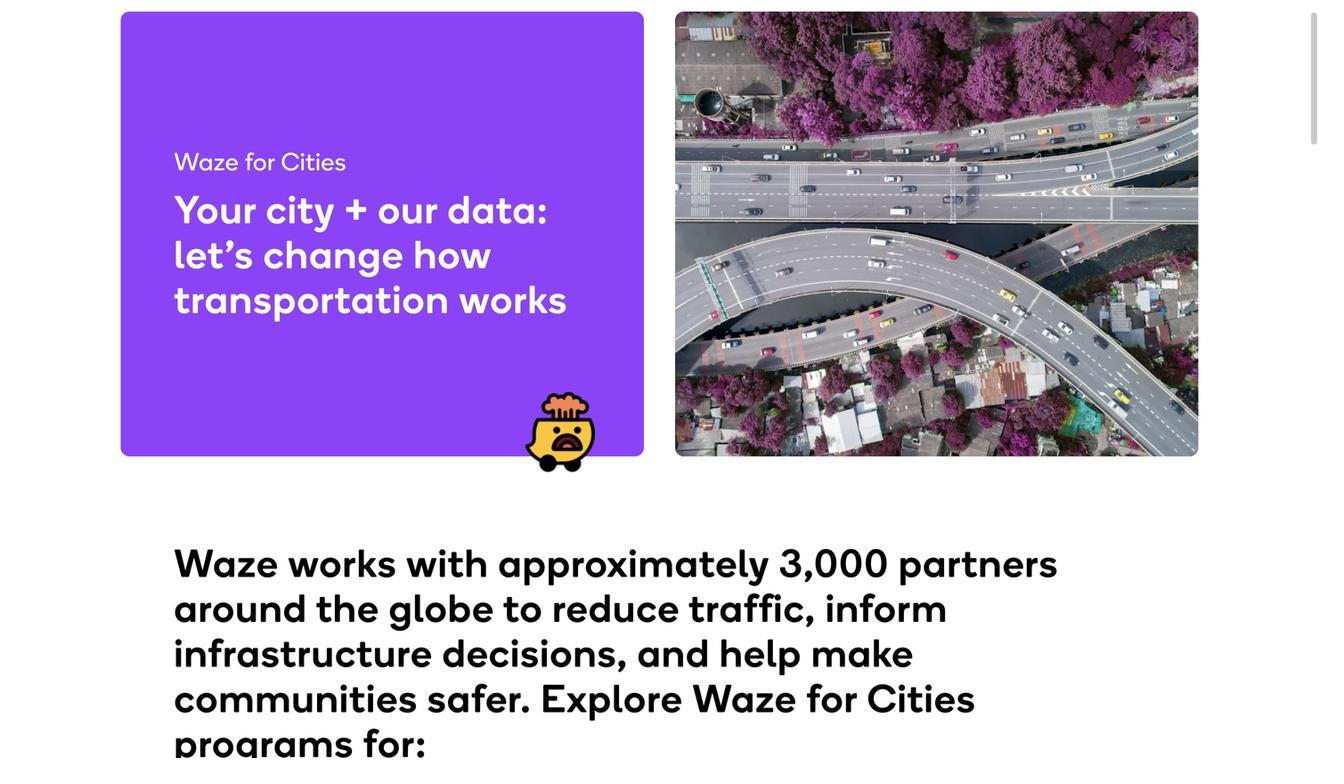 Task type: describe. For each thing, give the bounding box(es) containing it.
waze for cities
[[174, 147, 346, 177]]

and
[[638, 630, 710, 678]]

explore
[[541, 675, 683, 723]]

approximately
[[498, 540, 770, 587]]

safer.
[[427, 675, 532, 723]]

partners
[[899, 540, 1059, 587]]

reduce
[[552, 585, 680, 633]]

for:
[[363, 721, 427, 759]]

transportation
[[174, 276, 450, 323]]

communities
[[174, 675, 418, 723]]

around
[[174, 585, 307, 633]]

infrastructure
[[174, 630, 433, 678]]

waze for waze works with approximately 3,000 partners around the globe to reduce traffic, inform infrastructure decisions, and help make communities safer. explore waze for cities programs for:
[[174, 540, 279, 587]]

city
[[266, 186, 336, 233]]

your
[[174, 186, 257, 233]]

your city + our data: let's change how transportation works
[[174, 186, 568, 323]]

waze for waze for cities
[[174, 147, 239, 177]]

works inside your city + our data: let's change how transportation works
[[459, 276, 568, 323]]

change
[[263, 231, 404, 278]]

with
[[406, 540, 489, 587]]



Task type: vqa. For each thing, say whether or not it's contained in the screenshot.
SUPPORT
no



Task type: locate. For each thing, give the bounding box(es) containing it.
1 horizontal spatial for
[[807, 675, 858, 723]]

for inside waze works with approximately 3,000 partners around the globe to reduce traffic, inform infrastructure decisions, and help make communities safer. explore waze for cities programs for:
[[807, 675, 858, 723]]

how
[[414, 231, 492, 278]]

help
[[720, 630, 802, 678]]

programs
[[174, 721, 354, 759]]

0 horizontal spatial works
[[288, 540, 397, 587]]

cities inside waze works with approximately 3,000 partners around the globe to reduce traffic, inform infrastructure decisions, and help make communities safer. explore waze for cities programs for:
[[867, 675, 976, 723]]

decisions,
[[442, 630, 628, 678]]

0 horizontal spatial for
[[245, 147, 275, 177]]

data:
[[448, 186, 549, 233]]

make
[[811, 630, 914, 678]]

2 vertical spatial waze
[[693, 675, 797, 723]]

0 vertical spatial works
[[459, 276, 568, 323]]

works inside waze works with approximately 3,000 partners around the globe to reduce traffic, inform infrastructure decisions, and help make communities safer. explore waze for cities programs for:
[[288, 540, 397, 587]]

1 vertical spatial waze
[[174, 540, 279, 587]]

cities
[[281, 147, 346, 177], [867, 675, 976, 723]]

1 vertical spatial works
[[288, 540, 397, 587]]

for right help
[[807, 675, 858, 723]]

1 horizontal spatial cities
[[867, 675, 976, 723]]

waze
[[174, 147, 239, 177], [174, 540, 279, 587], [693, 675, 797, 723]]

globe
[[389, 585, 495, 633]]

waze works with approximately 3,000 partners around the globe to reduce traffic, inform infrastructure decisions, and help make communities safer. explore waze for cities programs for:
[[174, 540, 1059, 759]]

let's
[[174, 231, 254, 278]]

1 horizontal spatial works
[[459, 276, 568, 323]]

0 vertical spatial for
[[245, 147, 275, 177]]

the
[[316, 585, 380, 633]]

our
[[378, 186, 438, 233]]

3,000
[[779, 540, 889, 587]]

works
[[459, 276, 568, 323], [288, 540, 397, 587]]

traffic,
[[689, 585, 816, 633]]

0 vertical spatial waze
[[174, 147, 239, 177]]

0 vertical spatial cities
[[281, 147, 346, 177]]

inform
[[826, 585, 948, 633]]

1 vertical spatial cities
[[867, 675, 976, 723]]

+
[[345, 186, 369, 233]]

0 horizontal spatial cities
[[281, 147, 346, 177]]

for up "city"
[[245, 147, 275, 177]]

for
[[245, 147, 275, 177], [807, 675, 858, 723]]

to
[[503, 585, 543, 633]]

1 vertical spatial for
[[807, 675, 858, 723]]



